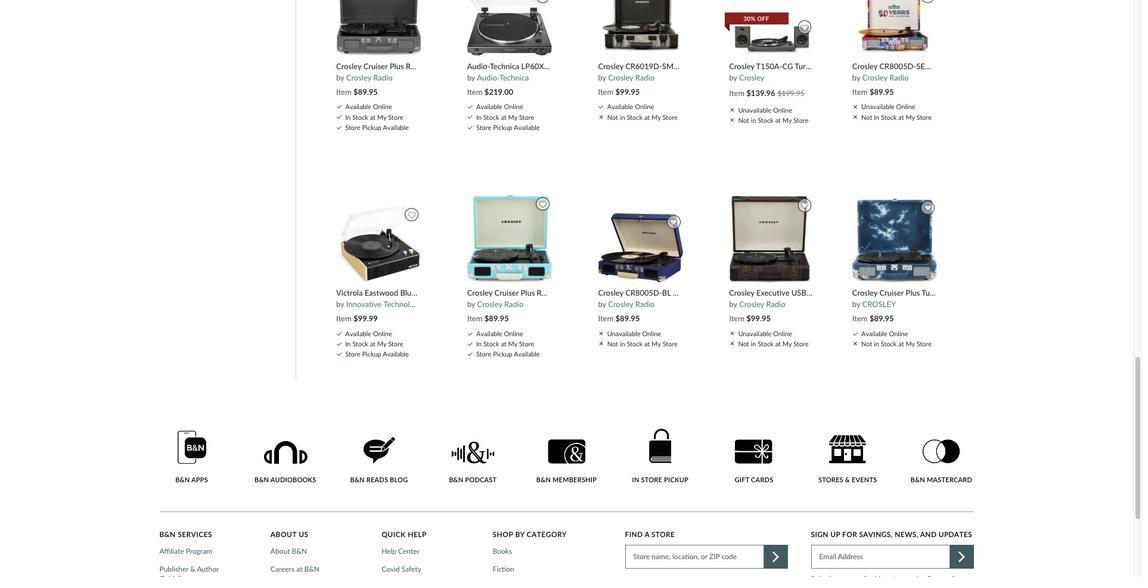 Task type: vqa. For each thing, say whether or not it's contained in the screenshot.


Task type: describe. For each thing, give the bounding box(es) containing it.
check image for audio-technica lp60xbt- fully… by audio-technica item $219.00
[[468, 115, 473, 119]]

cg
[[783, 61, 793, 71]]

about for about b&n
[[271, 547, 290, 556]]

cruiser for crosley radio link below the title: crosley cruiser plus record player- slate 'image'
[[364, 61, 388, 71]]

in for crosley radio link below the title: crosley cruiser plus record player- slate 'image'
[[345, 113, 351, 121]]

radio for crosley cr8005d-bl cruiser… link
[[636, 299, 655, 309]]

b&n audiobooks link
[[253, 441, 318, 484]]

in for innovative technology electronics, llc link
[[345, 340, 351, 348]]

about b&n link
[[271, 547, 311, 556]]

item inside crosley cr8005d-sem b&n… by crosley radio item $89.95
[[853, 87, 868, 97]]

b&n membership link
[[535, 440, 599, 484]]

crosley radio link for crosley executive usb record… link
[[739, 299, 786, 309]]

unavailable for crosley cr8005d-sem b&n… by crosley radio item $89.95
[[862, 103, 895, 110]]

close modal image for crosley cruiser plus turntable… by crosley item $89.95
[[854, 342, 858, 345]]

by for crosley radio link below the title: crosley cruiser plus record player- slate 'image''s crosley cruiser plus record… link
[[336, 72, 344, 82]]

30%
[[744, 15, 756, 22]]

savings,
[[860, 530, 893, 539]]

crosley cruiser plus turntable… link
[[853, 288, 960, 298]]

publisher
[[160, 565, 189, 574]]

stores
[[819, 476, 844, 484]]

not for crosley cruiser plus turntable… by crosley item $89.95
[[862, 340, 873, 348]]

audiobooks
[[271, 476, 316, 484]]

in store pickup
[[632, 476, 689, 484]]

about for about us
[[271, 530, 297, 539]]

crosley radio link for crosley cr8005d-bl cruiser… link
[[608, 299, 655, 309]]

smk
[[662, 61, 679, 71]]

covid safety link
[[382, 565, 425, 574]]

pickup for "title: audio-technica lp60xbt- fully automatic bluetooth wireless belt drive turntable" image
[[493, 123, 513, 131]]

$199.95
[[778, 89, 805, 98]]

b&n inside "link"
[[292, 547, 307, 556]]

shop by category
[[493, 530, 567, 539]]

crosley cruiser plus turntable… by crosley item $89.95
[[853, 288, 960, 323]]

b&n podcast
[[449, 476, 497, 484]]

program
[[186, 547, 212, 556]]

crosley link
[[863, 299, 896, 309]]

victrola eastwood bluetooth… link
[[336, 288, 440, 298]]

unavailable for crosley executive usb record… by crosley radio item $99.95
[[739, 330, 772, 337]]

by for crosley cr8005d-bl cruiser… link
[[598, 299, 606, 309]]

item inside 'crosley executive usb record… by crosley radio item $99.95'
[[729, 314, 745, 323]]

careers
[[271, 565, 295, 574]]

books link
[[493, 547, 516, 556]]

executive
[[757, 288, 790, 298]]

by for crosley cr8005d-sem b&n… link
[[853, 72, 861, 82]]

sign up for savings, news, and updates
[[811, 530, 973, 539]]

technology
[[384, 299, 422, 309]]

online for innovative technology electronics, llc link
[[373, 330, 392, 337]]

podcast
[[465, 476, 497, 484]]

available online for title: crosley cruiser plus record player- turquoise image
[[476, 330, 523, 337]]

b&n for b&n reads blog
[[350, 476, 365, 484]]

for
[[843, 530, 858, 539]]

0 vertical spatial audio-
[[467, 61, 490, 71]]

not for crosley cr6019d-smk executive… by crosley radio item $99.95
[[607, 113, 618, 121]]

crosley cr6019d-smk executive… link
[[598, 61, 720, 71]]

in store pickup link
[[628, 429, 693, 484]]

title: crosley executive usb record player- brown/black image
[[729, 196, 815, 283]]

llc
[[465, 299, 478, 309]]

radio for crosley cr6019d-smk executive… link
[[636, 72, 655, 82]]

b&n down about b&n "link"
[[304, 565, 320, 574]]

affiliate program
[[160, 547, 212, 556]]

not for crosley executive usb record… by crosley radio item $99.95
[[739, 340, 749, 348]]

cr8005d- for sem
[[880, 61, 917, 71]]

crosley
[[863, 299, 896, 309]]

$89.95 for title: crosley cr8005d-bl cruiser deluxe turntable - blue image on the right top
[[616, 314, 640, 323]]

sign
[[811, 530, 829, 539]]

not for crosley cr8005d-bl cruiser… by crosley radio item $89.95
[[607, 340, 618, 348]]

store
[[641, 476, 663, 484]]

$99.95 for cr6019d-
[[616, 87, 640, 97]]

b&n membership
[[537, 476, 597, 484]]

$89.95 for title: crosley cruiser plus record player- turquoise image
[[485, 314, 509, 323]]

about us
[[271, 530, 309, 539]]

audio-technica lp60xbt- fully… by audio-technica item $219.00
[[467, 61, 580, 97]]

by for crosley executive usb record… link
[[729, 299, 737, 309]]

in for crosley cr6019d-smk executive… by crosley radio item $99.95
[[620, 113, 625, 121]]

usb
[[792, 288, 807, 298]]

title: victrola eastwood bluetooth record player image
[[336, 205, 422, 283]]

title: crosley cr6019d-smk executive usb turntable - smoke image
[[598, 0, 684, 56]]

title: crosley cruiser plus record player- turquoise image
[[467, 194, 553, 283]]

pickup for title: crosley cruiser plus record player- turquoise image
[[493, 350, 513, 358]]

center
[[398, 547, 420, 556]]

store for title: victrola eastwood bluetooth record player image at top left
[[345, 350, 361, 358]]

online for crosley cr8005d-sem b&n… link crosley radio link
[[897, 103, 916, 110]]

by for crosley cr6019d-smk executive… link
[[598, 72, 606, 82]]

crosley cr8005d-bl cruiser… link
[[598, 288, 703, 298]]

online for audio-technica link
[[504, 103, 523, 110]]

books
[[493, 547, 512, 556]]

stores & events link
[[816, 435, 880, 484]]

membership
[[553, 476, 597, 484]]

title: crosley cruiser plus record player- slate image
[[336, 0, 422, 56]]

radio for crosley executive usb record… link
[[767, 299, 786, 309]]

pickup for title: victrola eastwood bluetooth record player image at top left
[[362, 350, 382, 358]]

30% off
[[744, 15, 769, 22]]

by for audio-technica lp60xbt- fully… link
[[467, 72, 475, 82]]

executive…
[[681, 61, 720, 71]]

cruiser for crosley radio link on the right of electronics,
[[495, 288, 519, 298]]

record… for title: crosley executive usb record player- brown/black image
[[809, 288, 838, 298]]

crosley cruiser plus record… link for crosley radio link on the right of electronics,
[[467, 288, 567, 298]]

affiliate program link
[[160, 547, 216, 556]]

unavailable online for crosley t150a-cg turntable &… by crosley
[[739, 106, 793, 114]]

audio-technica lp60xbt- fully… link
[[467, 61, 580, 71]]

crosley cr8005d-sem b&n… link
[[853, 61, 957, 71]]

available online for the title: crosley cruiser plus turntable - indigo tie dye 'image'
[[862, 330, 909, 337]]

innovative
[[346, 299, 382, 309]]

unavailable for crosley cr8005d-bl cruiser… by crosley radio item $89.95
[[607, 330, 641, 337]]

1 vertical spatial audio-
[[477, 72, 500, 82]]

0 horizontal spatial help
[[382, 547, 397, 556]]

author
[[197, 565, 219, 574]]

updates
[[939, 530, 973, 539]]

0 horizontal spatial record…
[[406, 61, 436, 71]]

b&n mastercard
[[911, 476, 973, 484]]

close modal image for crosley cr8005d-sem b&n… by crosley radio item $89.95
[[854, 115, 858, 119]]

covid safety
[[382, 565, 421, 574]]

old price was $199.95 element
[[778, 89, 805, 98]]

crosley link
[[739, 72, 765, 82]]

0 vertical spatial crosley cruiser plus record… by crosley radio item $89.95
[[336, 61, 436, 97]]

sem
[[917, 61, 933, 71]]

online for crosley link
[[889, 330, 909, 337]]

1 vertical spatial crosley cruiser plus record… by crosley radio item $89.95
[[467, 288, 567, 323]]

item inside crosley cr6019d-smk executive… by crosley radio item $99.95
[[598, 87, 614, 97]]

not in stock at my store for cg
[[739, 116, 809, 124]]

careers at b&n
[[271, 565, 320, 574]]

not for crosley t150a-cg turntable &… by crosley
[[739, 116, 749, 124]]

lp60xbt-
[[522, 61, 556, 71]]

not in stock at my store for plus
[[862, 340, 932, 348]]

in stock at my store for "title: audio-technica lp60xbt- fully automatic bluetooth wireless belt drive turntable" image
[[476, 113, 535, 121]]

online for crosley radio link below the title: crosley cruiser plus record player- slate 'image'
[[373, 103, 392, 110]]

news,
[[895, 530, 919, 539]]

careers at b&n link
[[271, 565, 323, 574]]

eastwood
[[365, 288, 398, 298]]

by inside "crosley t150a-cg turntable &… by crosley"
[[729, 72, 737, 82]]

events
[[852, 476, 877, 484]]

$99.99
[[354, 314, 378, 323]]

b&n podcast link
[[441, 441, 505, 484]]

blog
[[390, 476, 408, 484]]

t150a-
[[756, 61, 783, 71]]

not in stock at my store for sem
[[862, 113, 932, 121]]

by for crosley radio link on the right of electronics, crosley cruiser plus record… link
[[467, 299, 475, 309]]

find
[[625, 530, 643, 539]]

& for author
[[190, 565, 195, 574]]

0 vertical spatial technica
[[490, 61, 520, 71]]

b&n for b&n mastercard
[[911, 476, 926, 484]]

item $139.96 $199.95
[[729, 88, 805, 98]]

unavailable for crosley t150a-cg turntable &… by crosley
[[739, 106, 772, 114]]

cr6019d-
[[626, 61, 662, 71]]

fiction link
[[493, 565, 518, 574]]

crosley radio link down the title: crosley cruiser plus record player- slate 'image'
[[346, 72, 393, 82]]

not in stock at my store for smk
[[607, 113, 678, 121]]

title: crosley cruiser plus turntable - indigo tie dye image
[[852, 198, 938, 283]]

crosley cr6019d-smk executive… by crosley radio item $99.95
[[598, 61, 720, 97]]

crosley cr8005d-sem b&n… by crosley radio item $89.95
[[853, 61, 957, 97]]

$219.00
[[485, 87, 514, 97]]

Please complete this field text field
[[811, 545, 950, 569]]

find a store
[[625, 530, 675, 539]]

b&n services
[[160, 530, 212, 539]]



Task type: locate. For each thing, give the bounding box(es) containing it.
not in stock at my store down item $139.96 $199.95
[[739, 116, 809, 124]]

cruiser down the title: crosley cruiser plus record player- slate 'image'
[[364, 61, 388, 71]]

1 vertical spatial $99.95
[[747, 314, 771, 323]]

Please complete this field to find a store text field
[[625, 545, 764, 569]]

not in stock at my store
[[607, 113, 678, 121], [862, 113, 932, 121], [739, 116, 809, 124], [607, 340, 678, 348], [739, 340, 809, 348], [862, 340, 932, 348]]

by inside victrola eastwood bluetooth… by innovative technology electronics, llc item $99.99
[[336, 299, 344, 309]]

0 horizontal spatial crosley cruiser plus record… link
[[336, 61, 436, 71]]

b&n for b&n apps
[[175, 476, 190, 484]]

by inside 'crosley executive usb record… by crosley radio item $99.95'
[[729, 299, 737, 309]]

b&n reads blog
[[350, 476, 408, 484]]

unavailable down 'crosley executive usb record… by crosley radio item $99.95'
[[739, 330, 772, 337]]

$89.95 inside the crosley cr8005d-bl cruiser… by crosley radio item $89.95
[[616, 314, 640, 323]]

store pickup available for "title: audio-technica lp60xbt- fully automatic bluetooth wireless belt drive turntable" image
[[476, 123, 540, 131]]

in for crosley cruiser plus turntable… by crosley item $89.95
[[874, 340, 880, 348]]

by
[[336, 72, 344, 82], [467, 72, 475, 82], [598, 72, 606, 82], [729, 72, 737, 82], [853, 72, 861, 82], [336, 299, 344, 309], [467, 299, 475, 309], [598, 299, 606, 309], [729, 299, 737, 309], [853, 299, 861, 309]]

crosley radio link down crosley cr8005d-sem b&n… link
[[863, 72, 909, 82]]

available online
[[345, 103, 392, 110], [476, 103, 523, 110], [607, 103, 654, 110], [345, 330, 392, 337], [476, 330, 523, 337], [862, 330, 909, 337]]

available
[[345, 103, 371, 110], [476, 103, 503, 110], [607, 103, 634, 110], [383, 123, 409, 131], [514, 123, 540, 131], [345, 330, 371, 337], [476, 330, 503, 337], [862, 330, 888, 337], [383, 350, 409, 358], [514, 350, 540, 358]]

crosley inside crosley cruiser plus turntable… by crosley item $89.95
[[853, 288, 878, 298]]

victrola
[[336, 288, 363, 298]]

crosley cr8005d-bl cruiser… by crosley radio item $89.95
[[598, 288, 703, 323]]

in for crosley executive usb record… by crosley radio item $99.95
[[751, 340, 756, 348]]

help center
[[382, 547, 420, 556]]

$99.95 down cr6019d- at top right
[[616, 87, 640, 97]]

help
[[408, 530, 427, 539], [382, 547, 397, 556]]

not in stock at my store down the crosley cr8005d-bl cruiser… by crosley radio item $89.95
[[607, 340, 678, 348]]

crosley radio link down crosley cr8005d-bl cruiser… link
[[608, 299, 655, 309]]

1 horizontal spatial record…
[[537, 288, 567, 298]]

b&n apps
[[175, 476, 208, 484]]

radio inside crosley cr8005d-sem b&n… by crosley radio item $89.95
[[890, 72, 909, 82]]

title: crosley cr8005d-sem b&n exclusive cruiser turntable - sesame street image
[[852, 0, 938, 56]]

crosley radio link
[[346, 72, 393, 82], [608, 72, 655, 82], [863, 72, 909, 82], [477, 299, 524, 309], [608, 299, 655, 309], [739, 299, 786, 309]]

check image
[[468, 105, 473, 109], [599, 105, 604, 109], [337, 115, 342, 119], [337, 126, 342, 129], [468, 126, 473, 129], [337, 332, 342, 336], [468, 332, 473, 336], [853, 332, 858, 336], [337, 353, 342, 356], [468, 353, 473, 356]]

crosley radio link down cr6019d- at top right
[[608, 72, 655, 82]]

cr8005d- for bl
[[626, 288, 662, 298]]

crosley radio link right electronics,
[[477, 299, 524, 309]]

0 horizontal spatial cruiser
[[364, 61, 388, 71]]

by inside crosley cr6019d-smk executive… by crosley radio item $99.95
[[598, 72, 606, 82]]

in
[[632, 476, 640, 484]]

b&n mastercard link
[[910, 440, 974, 484]]

online
[[373, 103, 392, 110], [504, 103, 523, 110], [635, 103, 654, 110], [897, 103, 916, 110], [773, 106, 793, 114], [373, 330, 392, 337], [504, 330, 523, 337], [642, 330, 661, 337], [773, 330, 793, 337], [889, 330, 909, 337]]

in stock at my store for title: crosley cruiser plus record player- turquoise image
[[476, 340, 535, 348]]

record… for title: crosley cruiser plus record player- turquoise image
[[537, 288, 567, 298]]

close modal image
[[731, 108, 734, 111], [600, 115, 603, 119], [731, 332, 734, 335], [731, 342, 734, 345]]

1 horizontal spatial cruiser
[[495, 288, 519, 298]]

item inside audio-technica lp60xbt- fully… by audio-technica item $219.00
[[467, 87, 483, 97]]

crosley radio link for crosley cr8005d-sem b&n… link
[[863, 72, 909, 82]]

apps
[[191, 476, 208, 484]]

0 vertical spatial crosley cruiser plus record… link
[[336, 61, 436, 71]]

in for crosley cr8005d-sem b&n… by crosley radio item $89.95
[[874, 113, 880, 121]]

0 vertical spatial $99.95
[[616, 87, 640, 97]]

victrola eastwood bluetooth… by innovative technology electronics, llc item $99.99
[[336, 288, 478, 323]]

crosley radio link down the executive
[[739, 299, 786, 309]]

in for crosley t150a-cg turntable &… by crosley
[[751, 116, 756, 124]]

unavailable online down item $139.96 $199.95
[[739, 106, 793, 114]]

store pickup available
[[345, 123, 409, 131], [476, 123, 540, 131], [345, 350, 409, 358], [476, 350, 540, 358]]

$99.95 inside 'crosley executive usb record… by crosley radio item $99.95'
[[747, 314, 771, 323]]

cruiser for crosley link
[[880, 288, 904, 298]]

$89.95
[[354, 87, 378, 97], [870, 87, 894, 97], [485, 314, 509, 323], [616, 314, 640, 323], [870, 314, 894, 323]]

0 vertical spatial about
[[271, 530, 297, 539]]

radio right llc
[[505, 299, 524, 309]]

b&n left membership
[[537, 476, 551, 484]]

pickup
[[664, 476, 689, 484]]

mastercard
[[927, 476, 973, 484]]

unavailable online down 'crosley executive usb record… by crosley radio item $99.95'
[[739, 330, 793, 337]]

b&n left apps
[[175, 476, 190, 484]]

bl
[[662, 288, 671, 298]]

cards
[[751, 476, 774, 484]]

cr8005d- inside the crosley cr8005d-bl cruiser… by crosley radio item $89.95
[[626, 288, 662, 298]]

by for crosley cruiser plus turntable… link
[[853, 299, 861, 309]]

b&n left reads
[[350, 476, 365, 484]]

0 vertical spatial help
[[408, 530, 427, 539]]

& right stores
[[845, 476, 850, 484]]

$89.95 inside crosley cr8005d-sem b&n… by crosley radio item $89.95
[[870, 87, 894, 97]]

0 vertical spatial cr8005d-
[[880, 61, 917, 71]]

& inside the publisher & author guidelines
[[190, 565, 195, 574]]

fully…
[[558, 61, 580, 71]]

cruiser inside crosley cruiser plus turntable… by crosley item $89.95
[[880, 288, 904, 298]]

& for events
[[845, 476, 850, 484]]

services
[[178, 530, 212, 539]]

store pickup available for title: victrola eastwood bluetooth record player image at top left
[[345, 350, 409, 358]]

b&n up "affiliate"
[[160, 530, 176, 539]]

b&n left podcast
[[449, 476, 464, 484]]

&…
[[829, 61, 841, 71]]

radio down the executive
[[767, 299, 786, 309]]

b&n for b&n podcast
[[449, 476, 464, 484]]

$99.95 down the executive
[[747, 314, 771, 323]]

in stock at my store
[[345, 113, 403, 121], [476, 113, 535, 121], [345, 340, 403, 348], [476, 340, 535, 348]]

0 horizontal spatial cr8005d-
[[626, 288, 662, 298]]

quick help
[[382, 530, 427, 539]]

plus inside crosley cruiser plus turntable… by crosley item $89.95
[[906, 288, 920, 298]]

radio inside 'crosley executive usb record… by crosley radio item $99.95'
[[767, 299, 786, 309]]

radio inside the crosley cr8005d-bl cruiser… by crosley radio item $89.95
[[636, 299, 655, 309]]

title: crosley cr8005d-bl cruiser deluxe turntable - blue image
[[598, 212, 684, 283]]

crosley t150a-cg turntable &… link
[[729, 61, 841, 71]]

in stock at my store for title: victrola eastwood bluetooth record player image at top left
[[345, 340, 403, 348]]

store for "title: audio-technica lp60xbt- fully automatic bluetooth wireless belt drive turntable" image
[[476, 123, 492, 131]]

1 vertical spatial &
[[190, 565, 195, 574]]

check image for victrola eastwood bluetooth… by innovative technology electronics, llc item $99.99
[[337, 342, 342, 346]]

at
[[370, 113, 376, 121], [501, 113, 507, 121], [645, 113, 650, 121], [899, 113, 904, 121], [776, 116, 781, 124], [370, 340, 376, 348], [501, 340, 507, 348], [645, 340, 650, 348], [776, 340, 781, 348], [899, 340, 904, 348], [296, 565, 303, 574]]

not in stock at my store for usb
[[739, 340, 809, 348]]

$89.95 for title: crosley cr8005d-sem b&n exclusive cruiser turntable - sesame street image
[[870, 87, 894, 97]]

available online for "title: audio-technica lp60xbt- fully automatic bluetooth wireless belt drive turntable" image
[[476, 103, 523, 110]]

innovative technology electronics, llc link
[[346, 299, 478, 309]]

& left 'author'
[[190, 565, 195, 574]]

1 horizontal spatial help
[[408, 530, 427, 539]]

safety
[[402, 565, 421, 574]]

close modal image for crosley cr8005d-bl cruiser… by crosley radio item $89.95
[[600, 342, 603, 345]]

in down $139.96
[[751, 116, 756, 124]]

covid
[[382, 565, 400, 574]]

cruiser…
[[673, 288, 703, 298]]

item inside crosley cruiser plus turntable… by crosley item $89.95
[[853, 314, 868, 323]]

plus for the title: crosley cruiser plus turntable - indigo tie dye 'image'
[[906, 288, 920, 298]]

audio- up audio-technica link
[[467, 61, 490, 71]]

online for crosley link
[[773, 106, 793, 114]]

0 horizontal spatial plus
[[390, 61, 404, 71]]

guidelines
[[160, 574, 192, 577]]

about inside "link"
[[271, 547, 290, 556]]

turntable
[[795, 61, 827, 71]]

title: crosley t150a-cg turntable & speakers charcoal grey (b&n exclusive) image
[[729, 19, 815, 56]]

crosley cruiser plus record… link
[[336, 61, 436, 71], [467, 288, 567, 298]]

in for audio-technica link
[[476, 113, 482, 121]]

close modal image
[[854, 105, 858, 108], [854, 115, 858, 119], [731, 118, 734, 122], [600, 332, 603, 335], [600, 342, 603, 345], [854, 342, 858, 345]]

online for crosley radio link on the right of electronics,
[[504, 330, 523, 337]]

radio down the title: crosley cruiser plus record player- slate 'image'
[[373, 72, 393, 82]]

1 about from the top
[[271, 530, 297, 539]]

check image for crosley cruiser plus record… by crosley radio item $89.95
[[468, 342, 473, 346]]

radio down crosley cr8005d-bl cruiser… link
[[636, 299, 655, 309]]

bluetooth…
[[400, 288, 440, 298]]

help center link
[[382, 547, 423, 556]]

not in stock at my store down crosley cr6019d-smk executive… by crosley radio item $99.95
[[607, 113, 678, 121]]

unavailable down the crosley cr8005d-bl cruiser… by crosley radio item $89.95
[[607, 330, 641, 337]]

radio down crosley cr8005d-sem b&n… link
[[890, 72, 909, 82]]

$89.95 inside crosley cruiser plus turntable… by crosley item $89.95
[[870, 314, 894, 323]]

radio for crosley cr8005d-sem b&n… link
[[890, 72, 909, 82]]

$99.95 inside crosley cr6019d-smk executive… by crosley radio item $99.95
[[616, 87, 640, 97]]

item inside the crosley cr8005d-bl cruiser… by crosley radio item $89.95
[[598, 314, 614, 323]]

crosley cruiser plus record… link for crosley radio link below the title: crosley cruiser plus record player- slate 'image'
[[336, 61, 436, 71]]

$99.95
[[616, 87, 640, 97], [747, 314, 771, 323]]

unavailable down $139.96
[[739, 106, 772, 114]]

record…
[[406, 61, 436, 71], [537, 288, 567, 298], [809, 288, 838, 298]]

in down crosley on the right bottom of the page
[[874, 340, 880, 348]]

plus
[[390, 61, 404, 71], [521, 288, 535, 298], [906, 288, 920, 298]]

2 horizontal spatial cruiser
[[880, 288, 904, 298]]

b&n for b&n audiobooks
[[255, 476, 269, 484]]

cr8005d- down title: crosley cr8005d-sem b&n exclusive cruiser turntable - sesame street image
[[880, 61, 917, 71]]

not in stock at my store down 'crosley executive usb record… by crosley radio item $99.95'
[[739, 340, 809, 348]]

gift
[[735, 476, 750, 484]]

help up center
[[408, 530, 427, 539]]

unavailable online down the crosley cr8005d-bl cruiser… by crosley radio item $89.95
[[607, 330, 661, 337]]

2 about from the top
[[271, 547, 290, 556]]

$99.95 for executive
[[747, 314, 771, 323]]

b&n for b&n membership
[[537, 476, 551, 484]]

1 horizontal spatial cr8005d-
[[880, 61, 917, 71]]

1 horizontal spatial plus
[[521, 288, 535, 298]]

in for crosley cr8005d-bl cruiser… by crosley radio item $89.95
[[620, 340, 625, 348]]

1 vertical spatial about
[[271, 547, 290, 556]]

crosley radio link for crosley cr6019d-smk executive… link
[[608, 72, 655, 82]]

help down quick
[[382, 547, 397, 556]]

radio down cr6019d- at top right
[[636, 72, 655, 82]]

0 vertical spatial &
[[845, 476, 850, 484]]

b&n left mastercard
[[911, 476, 926, 484]]

crosley cruiser plus record… by crosley radio item $89.95
[[336, 61, 436, 97], [467, 288, 567, 323]]

by inside the crosley cr8005d-bl cruiser… by crosley radio item $89.95
[[598, 299, 606, 309]]

1 horizontal spatial crosley cruiser plus record… link
[[467, 288, 567, 298]]

b&n apps link
[[160, 430, 224, 484]]

us
[[299, 530, 309, 539]]

crosley t150a-cg turntable &… by crosley
[[729, 61, 841, 82]]

$139.96
[[747, 88, 776, 98]]

audio- up $219.00
[[477, 72, 500, 82]]

store
[[345, 123, 361, 131], [476, 123, 492, 131], [345, 350, 361, 358], [476, 350, 492, 358], [652, 530, 675, 539]]

2 horizontal spatial plus
[[906, 288, 920, 298]]

2 horizontal spatial record…
[[809, 288, 838, 298]]

and
[[921, 530, 937, 539]]

b&n reads blog link
[[347, 437, 411, 484]]

close modal image for crosley t150a-cg turntable &… by crosley
[[731, 118, 734, 122]]

crosley executive usb record… link
[[729, 288, 838, 298]]

plus down title: crosley cruiser plus record player- turquoise image
[[521, 288, 535, 298]]

unavailable online down crosley cr8005d-sem b&n… by crosley radio item $89.95
[[862, 103, 916, 110]]

in down crosley cr8005d-sem b&n… by crosley radio item $89.95
[[874, 113, 880, 121]]

b&n left 'audiobooks'
[[255, 476, 269, 484]]

cr8005d-
[[880, 61, 917, 71], [626, 288, 662, 298]]

& inside stores & events link
[[845, 476, 850, 484]]

plus down the title: crosley cruiser plus record player- slate 'image'
[[390, 61, 404, 71]]

plus for title: crosley cruiser plus record player- turquoise image
[[521, 288, 535, 298]]

by inside crosley cruiser plus turntable… by crosley item $89.95
[[853, 299, 861, 309]]

title: audio-technica lp60xbt- fully automatic bluetooth wireless belt drive turntable image
[[467, 0, 553, 56]]

fiction
[[493, 565, 514, 574]]

online for crosley radio link corresponding to crosley cr6019d-smk executive… link
[[635, 103, 654, 110]]

&
[[845, 476, 850, 484], [190, 565, 195, 574]]

1 horizontal spatial $99.95
[[747, 314, 771, 323]]

store for title: crosley cruiser plus record player- turquoise image
[[476, 350, 492, 358]]

1 horizontal spatial crosley cruiser plus record… by crosley radio item $89.95
[[467, 288, 567, 323]]

not in stock at my store down crosley cruiser plus turntable… by crosley item $89.95
[[862, 340, 932, 348]]

online for crosley executive usb record… link's crosley radio link
[[773, 330, 793, 337]]

off
[[758, 15, 769, 22]]

audio-
[[467, 61, 490, 71], [477, 72, 500, 82]]

1 vertical spatial cr8005d-
[[626, 288, 662, 298]]

about up "careers"
[[271, 547, 290, 556]]

store pickup available for title: crosley cruiser plus record player- turquoise image
[[476, 350, 540, 358]]

0 horizontal spatial $99.95
[[616, 87, 640, 97]]

a
[[645, 530, 650, 539]]

technica up audio-technica link
[[490, 61, 520, 71]]

electronics,
[[424, 299, 463, 309]]

unavailable online for crosley cr8005d-bl cruiser… by crosley radio item $89.95
[[607, 330, 661, 337]]

stores & events
[[819, 476, 877, 484]]

cruiser down title: crosley cruiser plus record player- turquoise image
[[495, 288, 519, 298]]

cruiser up crosley link
[[880, 288, 904, 298]]

by inside audio-technica lp60xbt- fully… by audio-technica item $219.00
[[467, 72, 475, 82]]

1 vertical spatial help
[[382, 547, 397, 556]]

radio inside crosley cr6019d-smk executive… by crosley radio item $99.95
[[636, 72, 655, 82]]

check image
[[337, 105, 342, 109], [468, 115, 473, 119], [337, 342, 342, 346], [468, 342, 473, 346]]

available online for title: victrola eastwood bluetooth record player image at top left
[[345, 330, 392, 337]]

technica
[[490, 61, 520, 71], [500, 72, 529, 82]]

1 horizontal spatial &
[[845, 476, 850, 484]]

in down the crosley cr8005d-bl cruiser… by crosley radio item $89.95
[[620, 340, 625, 348]]

in
[[620, 113, 625, 121], [874, 113, 880, 121], [751, 116, 756, 124], [620, 340, 625, 348], [751, 340, 756, 348], [874, 340, 880, 348]]

crosley cruiser plus record… link up llc
[[467, 288, 567, 298]]

unavailable online for crosley cr8005d-sem b&n… by crosley radio item $89.95
[[862, 103, 916, 110]]

pickup
[[362, 123, 382, 131], [493, 123, 513, 131], [362, 350, 382, 358], [493, 350, 513, 358]]

about
[[271, 530, 297, 539], [271, 547, 290, 556]]

0 horizontal spatial &
[[190, 565, 195, 574]]

cr8005d- inside crosley cr8005d-sem b&n… by crosley radio item $89.95
[[880, 61, 917, 71]]

cruiser
[[364, 61, 388, 71], [495, 288, 519, 298], [880, 288, 904, 298]]

item inside victrola eastwood bluetooth… by innovative technology electronics, llc item $99.99
[[336, 314, 352, 323]]

online for crosley radio link associated with crosley cr8005d-bl cruiser… link
[[642, 330, 661, 337]]

cr8005d- left cruiser…
[[626, 288, 662, 298]]

not in stock at my store down crosley cr8005d-sem b&n… by crosley radio item $89.95
[[862, 113, 932, 121]]

b&n for b&n services
[[160, 530, 176, 539]]

plus left turntable…
[[906, 288, 920, 298]]

in down 'crosley executive usb record… by crosley radio item $99.95'
[[751, 340, 756, 348]]

unavailable online
[[862, 103, 916, 110], [739, 106, 793, 114], [607, 330, 661, 337], [739, 330, 793, 337]]

record… inside 'crosley executive usb record… by crosley radio item $99.95'
[[809, 288, 838, 298]]

unavailable online for crosley executive usb record… by crosley radio item $99.95
[[739, 330, 793, 337]]

gift cards link
[[722, 440, 787, 484]]

unavailable down crosley cr8005d-sem b&n… by crosley radio item $89.95
[[862, 103, 895, 110]]

by inside crosley cr8005d-sem b&n… by crosley radio item $89.95
[[853, 72, 861, 82]]

crosley cruiser plus record… link down the title: crosley cruiser plus record player- slate 'image'
[[336, 61, 436, 71]]

about up the about b&n
[[271, 530, 297, 539]]

in for crosley radio link on the right of electronics,
[[476, 340, 482, 348]]

technica down audio-technica lp60xbt- fully… link
[[500, 72, 529, 82]]

0 horizontal spatial crosley cruiser plus record… by crosley radio item $89.95
[[336, 61, 436, 97]]

in down crosley cr6019d-smk executive… by crosley radio item $99.95
[[620, 113, 625, 121]]

1 vertical spatial technica
[[500, 72, 529, 82]]

b&n down the us
[[292, 547, 307, 556]]

not for crosley cr8005d-sem b&n… by crosley radio item $89.95
[[862, 113, 873, 121]]

1 vertical spatial crosley cruiser plus record… link
[[467, 288, 567, 298]]

not in stock at my store for bl
[[607, 340, 678, 348]]



